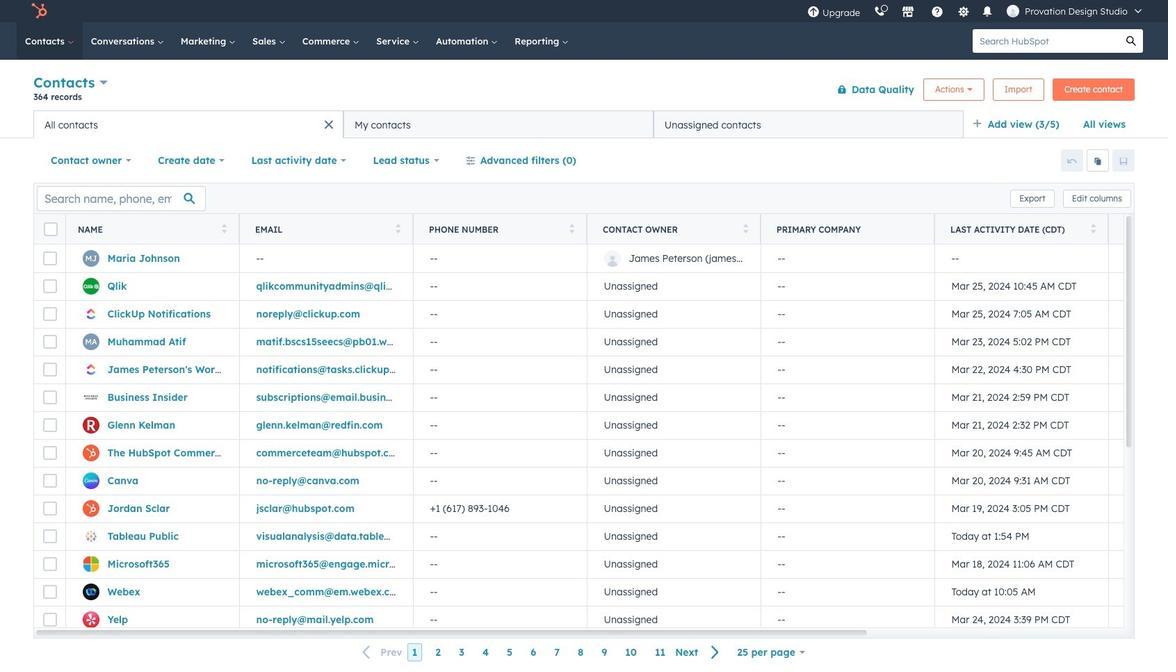 Task type: describe. For each thing, give the bounding box(es) containing it.
4 press to sort. element from the left
[[743, 224, 749, 235]]

Search name, phone, email addresses, or company search field
[[37, 186, 206, 211]]

Search HubSpot search field
[[973, 29, 1120, 53]]

2 press to sort. element from the left
[[396, 224, 401, 235]]

1 press to sort. element from the left
[[222, 224, 227, 235]]



Task type: locate. For each thing, give the bounding box(es) containing it.
press to sort. element
[[222, 224, 227, 235], [396, 224, 401, 235], [569, 224, 575, 235], [743, 224, 749, 235], [1091, 224, 1096, 235]]

2 press to sort. image from the left
[[569, 224, 575, 233]]

banner
[[33, 71, 1135, 111]]

2 horizontal spatial press to sort. image
[[1091, 224, 1096, 233]]

3 press to sort. element from the left
[[569, 224, 575, 235]]

press to sort. image
[[396, 224, 401, 233], [569, 224, 575, 233]]

3 press to sort. image from the left
[[1091, 224, 1096, 233]]

1 horizontal spatial press to sort. image
[[743, 224, 749, 233]]

2 press to sort. image from the left
[[743, 224, 749, 233]]

menu
[[801, 0, 1152, 22]]

5 press to sort. element from the left
[[1091, 224, 1096, 235]]

1 press to sort. image from the left
[[222, 224, 227, 233]]

1 horizontal spatial press to sort. image
[[569, 224, 575, 233]]

1 press to sort. image from the left
[[396, 224, 401, 233]]

0 horizontal spatial press to sort. image
[[396, 224, 401, 233]]

column header
[[761, 214, 936, 245]]

press to sort. image
[[222, 224, 227, 233], [743, 224, 749, 233], [1091, 224, 1096, 233]]

marketplaces image
[[902, 6, 915, 19]]

pagination navigation
[[354, 644, 729, 663]]

0 horizontal spatial press to sort. image
[[222, 224, 227, 233]]

james peterson image
[[1007, 5, 1020, 17]]



Task type: vqa. For each thing, say whether or not it's contained in the screenshot.
third Press to sort. element from the right
yes



